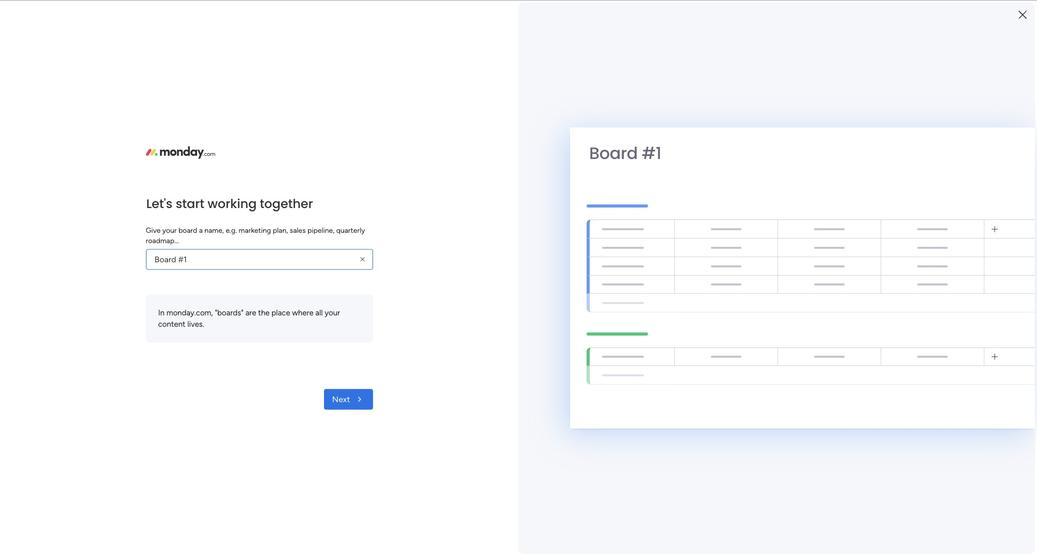 Task type: locate. For each thing, give the bounding box(es) containing it.
main down the in monday.com, "boards" are the place where all your content lives.
[[240, 333, 260, 344]]

open update feed (inbox) image
[[191, 266, 203, 279]]

email
[[409, 6, 427, 15]]

getting
[[877, 423, 903, 431]]

getting started element
[[836, 412, 991, 453]]

your inside give your board a name, e.g. marketing plan, sales pipeline, quarterly roadmap...
[[162, 226, 177, 234]]

your up account
[[896, 99, 915, 110]]

workspaces navigation
[[7, 122, 101, 138]]

your
[[391, 6, 407, 15], [162, 226, 177, 234], [325, 308, 340, 317]]

0 horizontal spatial your
[[162, 226, 177, 234]]

board
[[590, 141, 638, 165]]

working
[[208, 195, 257, 212]]

your
[[896, 99, 915, 110], [889, 130, 905, 139]]

1 horizontal spatial your
[[325, 308, 340, 317]]

2 vertical spatial your
[[325, 308, 340, 317]]

circle o image
[[852, 131, 859, 139]]

logo image
[[146, 146, 215, 159]]

next button
[[324, 389, 373, 410]]

project
[[218, 210, 246, 219]]

your for upload
[[889, 130, 905, 139]]

your left email
[[391, 6, 407, 15]]

next
[[332, 394, 350, 404]]

>
[[278, 227, 283, 235]]

templates image image
[[846, 244, 982, 315]]

update
[[205, 267, 236, 278]]

"boards"
[[215, 308, 244, 317]]

dapulse x slim image
[[976, 96, 988, 108]]

board #1
[[590, 141, 662, 165]]

0 vertical spatial your
[[896, 99, 915, 110]]

management
[[234, 227, 276, 235]]

0 vertical spatial your
[[391, 6, 407, 15]]

give
[[146, 226, 161, 234]]

workspaces
[[221, 302, 271, 313]]

started
[[904, 423, 928, 431]]

workspace right plan, on the top of the page
[[302, 227, 337, 235]]

1 vertical spatial main
[[240, 333, 260, 344]]

your inside the in monday.com, "boards" are the place where all your content lives.
[[325, 308, 340, 317]]

work management > main workspace
[[216, 227, 337, 235]]

Give your board a name, e.g. marketing plan, sales pipeline, quarterly roadmap... text field
[[146, 249, 373, 270]]

explore templates button
[[843, 354, 985, 375]]

confirm
[[363, 6, 389, 15]]

works
[[956, 434, 975, 443]]

learn
[[877, 434, 895, 443]]

your right all
[[325, 308, 340, 317]]

my
[[205, 302, 218, 313]]

workspace down place
[[262, 333, 307, 344]]

0 vertical spatial workspace
[[302, 227, 337, 235]]

plan,
[[273, 226, 288, 234]]

workspace
[[302, 227, 337, 235], [262, 333, 307, 344]]

0
[[299, 268, 303, 277]]

#1
[[642, 141, 662, 165]]

main
[[285, 227, 300, 235], [240, 333, 260, 344]]

let's start working together
[[146, 195, 313, 212]]

are
[[246, 308, 256, 317]]

1 vertical spatial your
[[889, 130, 905, 139]]

1 horizontal spatial main
[[285, 227, 300, 235]]

1 vertical spatial your
[[162, 226, 177, 234]]

upload your photo link
[[852, 129, 991, 140]]

your down account
[[889, 130, 905, 139]]

main right '>'
[[285, 227, 300, 235]]

let's
[[146, 195, 173, 212]]

upload
[[862, 130, 887, 139]]

your up the roadmap...
[[162, 226, 177, 234]]

give your board a name, e.g. marketing plan, sales pipeline, quarterly roadmap...
[[146, 226, 365, 245]]

marketing
[[239, 226, 271, 234]]

photo
[[906, 130, 927, 139]]

lives.
[[188, 319, 204, 329]]

please
[[338, 6, 361, 15]]

0 vertical spatial main
[[285, 227, 300, 235]]

templates
[[910, 359, 947, 369]]

explore templates
[[881, 359, 947, 369]]

setup account
[[862, 117, 915, 126]]

monday.com,
[[167, 308, 213, 317]]



Task type: vqa. For each thing, say whether or not it's contained in the screenshot.
Photo
yes



Task type: describe. For each thing, give the bounding box(es) containing it.
monday.com
[[912, 434, 954, 443]]

setup
[[862, 117, 883, 126]]

quarterly
[[337, 226, 365, 234]]

workspace image
[[208, 332, 232, 357]]

explore
[[881, 359, 908, 369]]

(inbox)
[[260, 267, 291, 278]]

all
[[316, 308, 323, 317]]

a
[[199, 226, 203, 234]]

together
[[260, 195, 313, 212]]

0 horizontal spatial main
[[240, 333, 260, 344]]

your for complete
[[896, 99, 915, 110]]

component image
[[203, 225, 213, 235]]

account
[[885, 117, 915, 126]]

getting started learn how monday.com works
[[877, 423, 975, 443]]

board
[[179, 226, 197, 234]]

complete
[[852, 99, 893, 110]]

how
[[897, 434, 911, 443]]

project management
[[218, 210, 298, 219]]

2 horizontal spatial your
[[391, 6, 407, 15]]

update feed (inbox)
[[205, 267, 291, 278]]

1 vertical spatial workspace
[[262, 333, 307, 344]]

my workspaces
[[205, 302, 271, 313]]

setup account link
[[852, 116, 991, 127]]

in monday.com, "boards" are the place where all your content lives.
[[158, 308, 340, 329]]

upload your photo
[[862, 130, 927, 139]]

roadmap...
[[146, 236, 179, 245]]

place
[[272, 308, 290, 317]]

management
[[248, 210, 298, 219]]

content
[[158, 319, 186, 329]]

where
[[292, 308, 314, 317]]

check circle image
[[852, 118, 859, 125]]

name,
[[205, 226, 224, 234]]

start
[[176, 195, 205, 212]]

close my workspaces image
[[191, 301, 203, 314]]

m
[[215, 337, 225, 352]]

public board image
[[203, 209, 215, 220]]

profile
[[917, 99, 944, 110]]

pipeline,
[[308, 226, 335, 234]]

feed
[[239, 267, 258, 278]]

complete your profile
[[852, 99, 944, 110]]

in
[[158, 308, 165, 317]]

e.g.
[[226, 226, 237, 234]]

the
[[258, 308, 270, 317]]

please confirm your email address: robinsongreg175@gmail.com
[[338, 6, 561, 15]]

work
[[216, 227, 232, 235]]

main workspace
[[240, 333, 307, 344]]

sales
[[290, 226, 306, 234]]

address:
[[429, 6, 458, 15]]

robinsongreg175@gmail.com
[[460, 6, 561, 15]]



